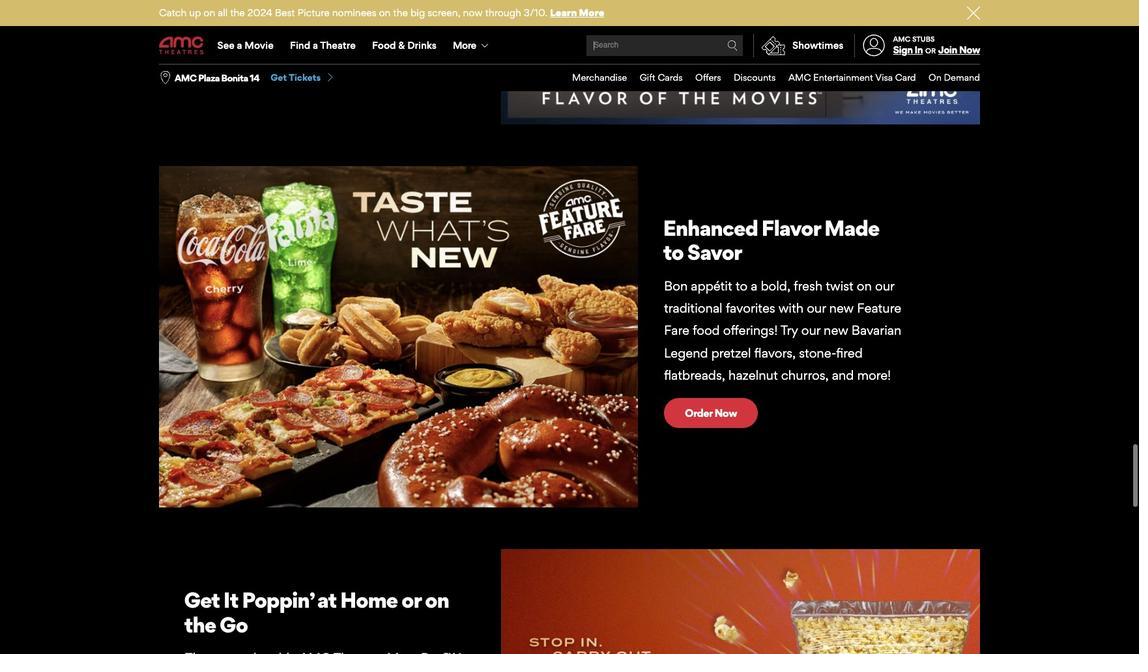 Task type: describe. For each thing, give the bounding box(es) containing it.
fresh
[[794, 278, 823, 294]]

amc stubs sign in or join now
[[894, 34, 981, 56]]

find
[[290, 39, 311, 52]]

go
[[220, 612, 248, 638]]

at
[[317, 588, 337, 614]]

just $17.99 plus tax image
[[501, 550, 981, 655]]

flavor
[[762, 215, 821, 241]]

favorites
[[726, 301, 776, 316]]

enhanced flavor made to savor
[[664, 215, 880, 266]]

&
[[399, 39, 405, 52]]

1 horizontal spatial learn more link
[[550, 7, 605, 19]]

it
[[224, 588, 238, 614]]

2024
[[248, 7, 272, 19]]

on
[[929, 72, 942, 83]]

merchandise
[[573, 72, 627, 83]]

legend
[[664, 345, 709, 361]]

gift cards
[[640, 72, 683, 83]]

a for movie
[[237, 39, 242, 52]]

bonita
[[221, 72, 248, 83]]

cards
[[658, 72, 683, 83]]

flatbreads,
[[664, 368, 726, 383]]

food & drinks link
[[364, 27, 445, 64]]

0 horizontal spatial now
[[715, 407, 737, 420]]

screen,
[[428, 7, 461, 19]]

food & drinks
[[372, 39, 437, 52]]

submit search icon image
[[728, 40, 738, 51]]

fired
[[837, 345, 863, 361]]

fare
[[664, 323, 690, 339]]

amc entertainment visa card link
[[776, 65, 917, 91]]

1 vertical spatial more
[[234, 25, 260, 38]]

1 horizontal spatial the
[[230, 7, 245, 19]]

0 vertical spatial new
[[830, 301, 854, 316]]

offers
[[696, 72, 722, 83]]

amc for visa
[[789, 72, 811, 83]]

up
[[189, 7, 201, 19]]

plaza
[[198, 72, 220, 83]]

nominees
[[332, 7, 377, 19]]

to inside enhanced flavor made to savor
[[664, 240, 684, 266]]

through
[[485, 7, 522, 19]]

with
[[779, 301, 804, 316]]

on inside bon appétit to a bold, fresh twist on our traditional favorites with our new feature fare food offerings! try our new bavarian legend pretzel flavors, stone-fired flatbreads, hazelnut churros, and more!
[[857, 278, 872, 294]]

amc for bonita
[[175, 72, 197, 83]]

more!
[[858, 368, 892, 383]]

amc entertainment visa card
[[789, 72, 917, 83]]

bon
[[664, 278, 688, 294]]

feature fare updates image
[[159, 166, 638, 508]]

0 vertical spatial our
[[876, 278, 895, 294]]

amc plaza bonita 14 button
[[175, 71, 260, 84]]

now inside amc stubs sign in or join now
[[960, 44, 981, 56]]

see a movie
[[218, 39, 274, 52]]

1 vertical spatial new
[[824, 323, 849, 339]]

savor
[[688, 240, 742, 266]]

on demand
[[929, 72, 981, 83]]

stubs
[[913, 34, 935, 44]]

sign
[[894, 44, 913, 56]]

menu containing merchandise
[[560, 65, 981, 91]]

showtimes
[[793, 39, 844, 52]]

user profile image
[[856, 35, 893, 56]]

entertainment
[[814, 72, 874, 83]]

picture
[[298, 7, 330, 19]]

offers link
[[683, 65, 722, 91]]

see
[[218, 39, 235, 52]]

feature
[[858, 301, 902, 316]]

join
[[939, 44, 958, 56]]

get for get tickets
[[271, 72, 287, 83]]

traditional
[[664, 301, 723, 316]]

discounts
[[734, 72, 776, 83]]

order now link
[[664, 398, 758, 429]]

theatre
[[320, 39, 356, 52]]

2 horizontal spatial the
[[393, 7, 408, 19]]

find a theatre
[[290, 39, 356, 52]]

on demand link
[[917, 65, 981, 91]]

or inside get it poppin' at home or on the go
[[402, 588, 421, 614]]

hazelnut
[[729, 368, 778, 383]]

order now
[[685, 407, 737, 420]]

14
[[250, 72, 260, 83]]

join now button
[[939, 44, 981, 56]]

card
[[896, 72, 917, 83]]

cookie consent banner dialog
[[0, 620, 1140, 655]]

made
[[825, 215, 880, 241]]

home
[[340, 588, 398, 614]]

stone-
[[800, 345, 837, 361]]

demand
[[945, 72, 981, 83]]



Task type: vqa. For each thing, say whether or not it's contained in the screenshot.
than
no



Task type: locate. For each thing, give the bounding box(es) containing it.
menu
[[159, 27, 981, 64], [560, 65, 981, 91]]

amc up sign
[[894, 34, 911, 44]]

showtimes image
[[754, 34, 793, 57]]

get tickets
[[271, 72, 321, 83]]

a inside "link"
[[237, 39, 242, 52]]

1 vertical spatial or
[[402, 588, 421, 614]]

0 horizontal spatial the
[[184, 612, 216, 638]]

0 vertical spatial menu
[[159, 27, 981, 64]]

0 horizontal spatial to
[[664, 240, 684, 266]]

3/10.
[[524, 7, 548, 19]]

best
[[275, 7, 295, 19]]

our right try
[[802, 323, 821, 339]]

a right find
[[313, 39, 318, 52]]

in
[[915, 44, 923, 56]]

1 vertical spatial now
[[715, 407, 737, 420]]

search the AMC website text field
[[592, 41, 728, 51]]

amc logo image
[[159, 37, 205, 55], [159, 37, 205, 55]]

more right 3/10.
[[579, 7, 605, 19]]

bon appétit to a bold, fresh twist on our traditional favorites with our new feature fare food offerings! try our new bavarian legend pretzel flavors, stone-fired flatbreads, hazelnut churros, and more!
[[664, 278, 902, 383]]

a for theatre
[[313, 39, 318, 52]]

0 vertical spatial or
[[926, 46, 936, 56]]

the inside get it poppin' at home or on the go
[[184, 612, 216, 638]]

1 horizontal spatial or
[[926, 46, 936, 56]]

new
[[830, 301, 854, 316], [824, 323, 849, 339]]

on inside get it poppin' at home or on the go
[[425, 588, 449, 614]]

now
[[463, 7, 483, 19]]

get tickets link
[[271, 72, 335, 84]]

try
[[781, 323, 799, 339]]

to
[[664, 240, 684, 266], [736, 278, 748, 294]]

gift cards link
[[627, 65, 683, 91]]

our down fresh
[[807, 301, 827, 316]]

a inside bon appétit to a bold, fresh twist on our traditional favorites with our new feature fare food offerings! try our new bavarian legend pretzel flavors, stone-fired flatbreads, hazelnut churros, and more!
[[751, 278, 758, 294]]

pretzel
[[712, 345, 752, 361]]

1 horizontal spatial learn
[[550, 7, 577, 19]]

movie
[[245, 39, 274, 52]]

1 horizontal spatial a
[[313, 39, 318, 52]]

0 vertical spatial get
[[271, 72, 287, 83]]

the right all
[[230, 7, 245, 19]]

1 vertical spatial menu
[[560, 65, 981, 91]]

0 vertical spatial now
[[960, 44, 981, 56]]

1 horizontal spatial amc
[[789, 72, 811, 83]]

appétit
[[691, 278, 733, 294]]

1 vertical spatial to
[[736, 278, 748, 294]]

amc plaza bonita 14
[[175, 72, 260, 83]]

more down now
[[453, 39, 476, 51]]

showtimes link
[[754, 34, 844, 57]]

the left go
[[184, 612, 216, 638]]

catch up on all the 2024 best picture nominees on the big screen, now through 3/10. learn more
[[159, 7, 605, 19]]

to up favorites
[[736, 278, 748, 294]]

1 horizontal spatial now
[[960, 44, 981, 56]]

2 vertical spatial more
[[453, 39, 476, 51]]

0 horizontal spatial more
[[234, 25, 260, 38]]

1 vertical spatial get
[[184, 588, 220, 614]]

or
[[926, 46, 936, 56], [402, 588, 421, 614]]

learn right 3/10.
[[550, 7, 577, 19]]

our
[[876, 278, 895, 294], [807, 301, 827, 316], [802, 323, 821, 339]]

amc down showtimes link
[[789, 72, 811, 83]]

to inside bon appétit to a bold, fresh twist on our traditional favorites with our new feature fare food offerings! try our new bavarian legend pretzel flavors, stone-fired flatbreads, hazelnut churros, and more!
[[736, 278, 748, 294]]

learn up see
[[206, 25, 232, 38]]

0 horizontal spatial learn more link
[[185, 16, 281, 47]]

offerings!
[[724, 323, 778, 339]]

0 horizontal spatial get
[[184, 588, 220, 614]]

enhanced
[[664, 215, 758, 241]]

now right the join
[[960, 44, 981, 56]]

flavors,
[[755, 345, 796, 361]]

0 vertical spatial to
[[664, 240, 684, 266]]

our up feature
[[876, 278, 895, 294]]

get inside get it poppin' at home or on the go
[[184, 588, 220, 614]]

discounts link
[[722, 65, 776, 91]]

now
[[960, 44, 981, 56], [715, 407, 737, 420]]

sign in button
[[894, 44, 923, 56]]

food
[[693, 323, 720, 339]]

get
[[271, 72, 287, 83], [184, 588, 220, 614]]

amc
[[894, 34, 911, 44], [789, 72, 811, 83], [175, 72, 197, 83]]

poppin'
[[242, 588, 314, 614]]

1 vertical spatial learn
[[206, 25, 232, 38]]

menu down showtimes image
[[560, 65, 981, 91]]

gift
[[640, 72, 656, 83]]

1 vertical spatial our
[[807, 301, 827, 316]]

amc inside amc stubs sign in or join now
[[894, 34, 911, 44]]

food
[[372, 39, 396, 52]]

2 vertical spatial our
[[802, 323, 821, 339]]

amc left plaza
[[175, 72, 197, 83]]

0 vertical spatial more
[[579, 7, 605, 19]]

1 horizontal spatial get
[[271, 72, 287, 83]]

get left it
[[184, 588, 220, 614]]

to up bon
[[664, 240, 684, 266]]

or right the home
[[402, 588, 421, 614]]

1 horizontal spatial to
[[736, 278, 748, 294]]

merchandise link
[[560, 65, 627, 91]]

on
[[204, 7, 215, 19], [379, 7, 391, 19], [857, 278, 872, 294], [425, 588, 449, 614]]

1 horizontal spatial more
[[453, 39, 476, 51]]

tickets
[[289, 72, 321, 83]]

0 horizontal spatial a
[[237, 39, 242, 52]]

twist
[[826, 278, 854, 294]]

more up see a movie
[[234, 25, 260, 38]]

0 vertical spatial learn
[[550, 7, 577, 19]]

drinks
[[408, 39, 437, 52]]

get it poppin' at home or on the go
[[184, 588, 449, 638]]

new down 'twist'
[[830, 301, 854, 316]]

visa
[[876, 72, 894, 83]]

amc inside button
[[175, 72, 197, 83]]

a
[[237, 39, 242, 52], [313, 39, 318, 52], [751, 278, 758, 294]]

churros,
[[782, 368, 829, 383]]

the
[[230, 7, 245, 19], [393, 7, 408, 19], [184, 612, 216, 638]]

more button
[[445, 27, 500, 64]]

more
[[579, 7, 605, 19], [234, 25, 260, 38], [453, 39, 476, 51]]

order
[[685, 407, 713, 420]]

0 horizontal spatial or
[[402, 588, 421, 614]]

learn more link
[[550, 7, 605, 19], [185, 16, 281, 47]]

all
[[218, 7, 228, 19]]

now right order
[[715, 407, 737, 420]]

a right see
[[237, 39, 242, 52]]

0 horizontal spatial amc
[[175, 72, 197, 83]]

2 horizontal spatial amc
[[894, 34, 911, 44]]

menu up 'merchandise' link
[[159, 27, 981, 64]]

sign in or join amc stubs element
[[855, 27, 981, 64]]

amc for sign
[[894, 34, 911, 44]]

0 horizontal spatial learn
[[206, 25, 232, 38]]

big
[[411, 7, 425, 19]]

learn
[[550, 7, 577, 19], [206, 25, 232, 38]]

get for get it poppin' at home or on the go
[[184, 588, 220, 614]]

or inside amc stubs sign in or join now
[[926, 46, 936, 56]]

catch
[[159, 7, 187, 19]]

the left big
[[393, 7, 408, 19]]

2 horizontal spatial more
[[579, 7, 605, 19]]

or right 'in'
[[926, 46, 936, 56]]

menu containing more
[[159, 27, 981, 64]]

more inside more button
[[453, 39, 476, 51]]

a left bold, in the top of the page
[[751, 278, 758, 294]]

find a theatre link
[[282, 27, 364, 64]]

get right 14 on the left top
[[271, 72, 287, 83]]

2 horizontal spatial a
[[751, 278, 758, 294]]

new up fired
[[824, 323, 849, 339]]

bavarian
[[852, 323, 902, 339]]

learn more
[[206, 25, 260, 38]]

and
[[833, 368, 855, 383]]



